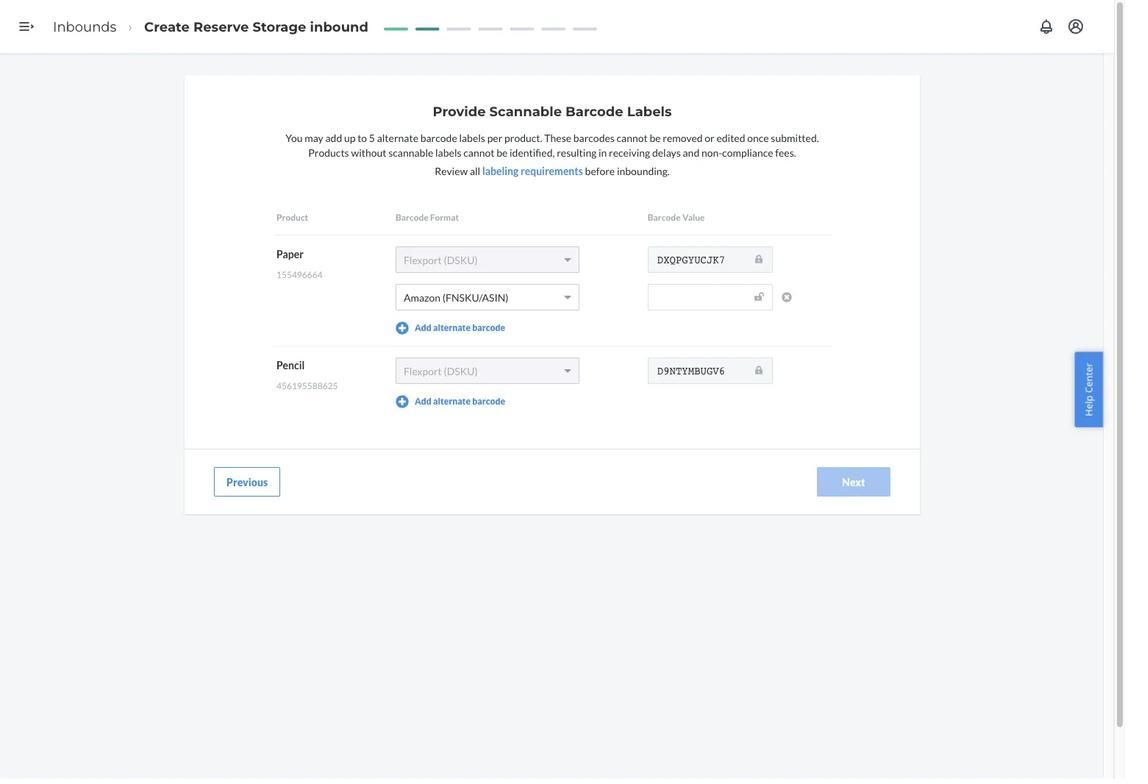 Task type: locate. For each thing, give the bounding box(es) containing it.
add alternate barcode button
[[396, 322, 506, 335], [396, 395, 506, 408]]

0 vertical spatial (dsku)
[[444, 253, 478, 266]]

inbounding.
[[617, 164, 670, 177]]

1 (dsku) from the top
[[444, 253, 478, 266]]

alternate
[[377, 131, 419, 144], [433, 322, 471, 333], [433, 396, 471, 407]]

1 vertical spatial add alternate barcode
[[415, 396, 506, 407]]

2 vertical spatial alternate
[[433, 396, 471, 407]]

2 vertical spatial barcode
[[473, 396, 506, 407]]

0 vertical spatial cannot
[[617, 131, 648, 144]]

fees.
[[776, 146, 797, 158]]

help center
[[1083, 363, 1096, 416]]

(dsku) for paper
[[444, 253, 478, 266]]

1 add alternate barcode button from the top
[[396, 322, 506, 335]]

0 vertical spatial labels
[[460, 131, 486, 144]]

add alternate barcode right plus circle icon
[[415, 396, 506, 407]]

product
[[277, 212, 309, 222]]

be
[[650, 131, 661, 144], [497, 146, 508, 158]]

1 flexport from the top
[[404, 253, 442, 266]]

barcode
[[566, 103, 624, 120], [396, 212, 429, 222], [648, 212, 681, 222]]

1 vertical spatial flexport (dsku)
[[404, 365, 478, 377]]

2 flexport from the top
[[404, 365, 442, 377]]

open notifications image
[[1038, 18, 1056, 35]]

barcode left value
[[648, 212, 681, 222]]

0 vertical spatial flexport (dsku)
[[404, 253, 478, 266]]

add for plus circle image
[[415, 322, 432, 333]]

add right plus circle icon
[[415, 396, 432, 407]]

2 lock alt image from the top
[[756, 365, 763, 375]]

product.
[[505, 131, 543, 144]]

0 vertical spatial barcode
[[421, 131, 458, 144]]

0 horizontal spatial be
[[497, 146, 508, 158]]

add alternate barcode for plus circle image
[[415, 322, 506, 333]]

2 add alternate barcode from the top
[[415, 396, 506, 407]]

value
[[683, 212, 705, 222]]

edited
[[717, 131, 746, 144]]

add
[[415, 322, 432, 333], [415, 396, 432, 407]]

0 vertical spatial flexport
[[404, 253, 442, 266]]

inbound
[[310, 18, 369, 35]]

1 horizontal spatial cannot
[[617, 131, 648, 144]]

be up delays
[[650, 131, 661, 144]]

barcode for barcode value
[[648, 212, 681, 222]]

add
[[326, 131, 342, 144]]

1 add alternate barcode from the top
[[415, 322, 506, 333]]

you may add up to 5 alternate barcode labels per product. these barcodes cannot be removed or edited once submitted. products without scannable labels cannot be identified, resulting in receiving delays and non-compliance fees. review all labeling requirements before inbounding.
[[286, 131, 820, 177]]

flexport for paper
[[404, 253, 442, 266]]

add alternate barcode
[[415, 322, 506, 333], [415, 396, 506, 407]]

flexport
[[404, 253, 442, 266], [404, 365, 442, 377]]

flexport (dsku)
[[404, 253, 478, 266], [404, 365, 478, 377]]

labels up review
[[436, 146, 462, 158]]

cannot up the "receiving"
[[617, 131, 648, 144]]

2 (dsku) from the top
[[444, 365, 478, 377]]

lock alt image
[[756, 254, 763, 264], [756, 365, 763, 375]]

inbounds
[[53, 18, 117, 35]]

flexport (dsku) up amazon (fnsku/asin) option
[[404, 253, 478, 266]]

1 vertical spatial flexport
[[404, 365, 442, 377]]

lock open alt image
[[755, 292, 764, 302]]

labels left per
[[460, 131, 486, 144]]

add alternate barcode down the 'amazon (fnsku/asin)'
[[415, 322, 506, 333]]

flexport (dsku) for pencil
[[404, 365, 478, 377]]

all
[[470, 164, 481, 177]]

barcode up "barcodes" on the right top of page
[[566, 103, 624, 120]]

cannot up all
[[464, 146, 495, 158]]

breadcrumbs navigation
[[41, 5, 380, 48]]

add right plus circle image
[[415, 322, 432, 333]]

0 vertical spatial lock alt image
[[756, 254, 763, 264]]

labels
[[460, 131, 486, 144], [436, 146, 462, 158]]

1 vertical spatial lock alt image
[[756, 365, 763, 375]]

alternate right plus circle icon
[[433, 396, 471, 407]]

alternate down the 'amazon (fnsku/asin)'
[[433, 322, 471, 333]]

flexport up plus circle icon
[[404, 365, 442, 377]]

may
[[305, 131, 324, 144]]

1 vertical spatial cannot
[[464, 146, 495, 158]]

scannable
[[389, 146, 434, 158]]

None text field
[[648, 246, 773, 273], [648, 284, 773, 311], [648, 358, 773, 384], [648, 246, 773, 273], [648, 284, 773, 311], [648, 358, 773, 384]]

0 vertical spatial be
[[650, 131, 661, 144]]

5
[[369, 131, 375, 144]]

provide
[[433, 103, 486, 120]]

barcode for barcode format
[[396, 212, 429, 222]]

alternate inside you may add up to 5 alternate barcode labels per product. these barcodes cannot be removed or edited once submitted. products without scannable labels cannot be identified, resulting in receiving delays and non-compliance fees. review all labeling requirements before inbounding.
[[377, 131, 419, 144]]

1 vertical spatial alternate
[[433, 322, 471, 333]]

next
[[843, 476, 866, 488]]

format
[[431, 212, 459, 222]]

cannot
[[617, 131, 648, 144], [464, 146, 495, 158]]

reserve
[[194, 18, 249, 35]]

center
[[1083, 363, 1096, 393]]

removed
[[663, 131, 703, 144]]

identified,
[[510, 146, 555, 158]]

delays
[[653, 146, 681, 158]]

times circle image
[[782, 292, 792, 303]]

scannable
[[490, 103, 562, 120]]

alternate for plus circle icon
[[433, 396, 471, 407]]

flexport up amazon
[[404, 253, 442, 266]]

(dsku)
[[444, 253, 478, 266], [444, 365, 478, 377]]

2 flexport (dsku) from the top
[[404, 365, 478, 377]]

1 flexport (dsku) from the top
[[404, 253, 478, 266]]

before
[[585, 164, 615, 177]]

be down per
[[497, 146, 508, 158]]

create
[[144, 18, 190, 35]]

these
[[545, 131, 572, 144]]

0 horizontal spatial barcode
[[396, 212, 429, 222]]

1 vertical spatial add
[[415, 396, 432, 407]]

alternate up scannable
[[377, 131, 419, 144]]

storage
[[253, 18, 306, 35]]

paper
[[277, 248, 304, 260]]

1 vertical spatial barcode
[[473, 322, 506, 333]]

1 vertical spatial add alternate barcode button
[[396, 395, 506, 408]]

barcode value
[[648, 212, 705, 222]]

2 add from the top
[[415, 396, 432, 407]]

1 vertical spatial labels
[[436, 146, 462, 158]]

flexport (dsku) up plus circle icon
[[404, 365, 478, 377]]

0 vertical spatial add alternate barcode
[[415, 322, 506, 333]]

2 horizontal spatial barcode
[[648, 212, 681, 222]]

1 vertical spatial be
[[497, 146, 508, 158]]

1 add from the top
[[415, 322, 432, 333]]

barcode left 'format'
[[396, 212, 429, 222]]

0 vertical spatial add
[[415, 322, 432, 333]]

0 vertical spatial alternate
[[377, 131, 419, 144]]

barcode
[[421, 131, 458, 144], [473, 322, 506, 333], [473, 396, 506, 407]]

0 vertical spatial add alternate barcode button
[[396, 322, 506, 335]]

1 vertical spatial (dsku)
[[444, 365, 478, 377]]



Task type: describe. For each thing, give the bounding box(es) containing it.
resulting
[[557, 146, 597, 158]]

per
[[488, 131, 503, 144]]

barcodes
[[574, 131, 615, 144]]

review
[[435, 164, 468, 177]]

1 horizontal spatial barcode
[[566, 103, 624, 120]]

without
[[351, 146, 387, 158]]

provide scannable barcode labels
[[433, 103, 672, 120]]

help center button
[[1075, 352, 1104, 427]]

amazon (fnsku/asin) option
[[404, 291, 509, 304]]

barcode inside you may add up to 5 alternate barcode labels per product. these barcodes cannot be removed or edited once submitted. products without scannable labels cannot be identified, resulting in receiving delays and non-compliance fees. review all labeling requirements before inbounding.
[[421, 131, 458, 144]]

previous
[[227, 476, 268, 488]]

add for plus circle icon
[[415, 396, 432, 407]]

help
[[1083, 396, 1096, 416]]

(dsku) for pencil
[[444, 365, 478, 377]]

0 horizontal spatial cannot
[[464, 146, 495, 158]]

amazon
[[404, 291, 441, 304]]

labels
[[628, 103, 672, 120]]

previous button
[[214, 467, 281, 497]]

1 horizontal spatial be
[[650, 131, 661, 144]]

barcode for plus circle image
[[473, 322, 506, 333]]

155496664
[[277, 269, 323, 280]]

up
[[344, 131, 356, 144]]

or
[[705, 131, 715, 144]]

once
[[748, 131, 770, 144]]

open account menu image
[[1068, 18, 1085, 35]]

to
[[358, 131, 367, 144]]

(fnsku/asin)
[[443, 291, 509, 304]]

flexport (dsku) for paper
[[404, 253, 478, 266]]

inbounds link
[[53, 18, 117, 35]]

labeling
[[483, 164, 519, 177]]

open navigation image
[[18, 18, 35, 35]]

alternate for plus circle image
[[433, 322, 471, 333]]

2 add alternate barcode button from the top
[[396, 395, 506, 408]]

products
[[309, 146, 349, 158]]

receiving
[[609, 146, 651, 158]]

create reserve storage inbound
[[144, 18, 369, 35]]

non-
[[702, 146, 723, 158]]

add alternate barcode for plus circle icon
[[415, 396, 506, 407]]

you
[[286, 131, 303, 144]]

flexport for pencil
[[404, 365, 442, 377]]

labeling requirements button
[[483, 163, 583, 178]]

next button
[[818, 467, 891, 497]]

1 lock alt image from the top
[[756, 254, 763, 264]]

pencil
[[277, 359, 305, 371]]

requirements
[[521, 164, 583, 177]]

plus circle image
[[396, 395, 409, 408]]

in
[[599, 146, 607, 158]]

plus circle image
[[396, 322, 409, 335]]

barcode format
[[396, 212, 459, 222]]

and
[[683, 146, 700, 158]]

456195588625
[[277, 380, 338, 391]]

submitted.
[[771, 131, 820, 144]]

amazon (fnsku/asin)
[[404, 291, 509, 304]]

compliance
[[723, 146, 774, 158]]

barcode for plus circle icon
[[473, 396, 506, 407]]



Task type: vqa. For each thing, say whether or not it's contained in the screenshot.
Support
no



